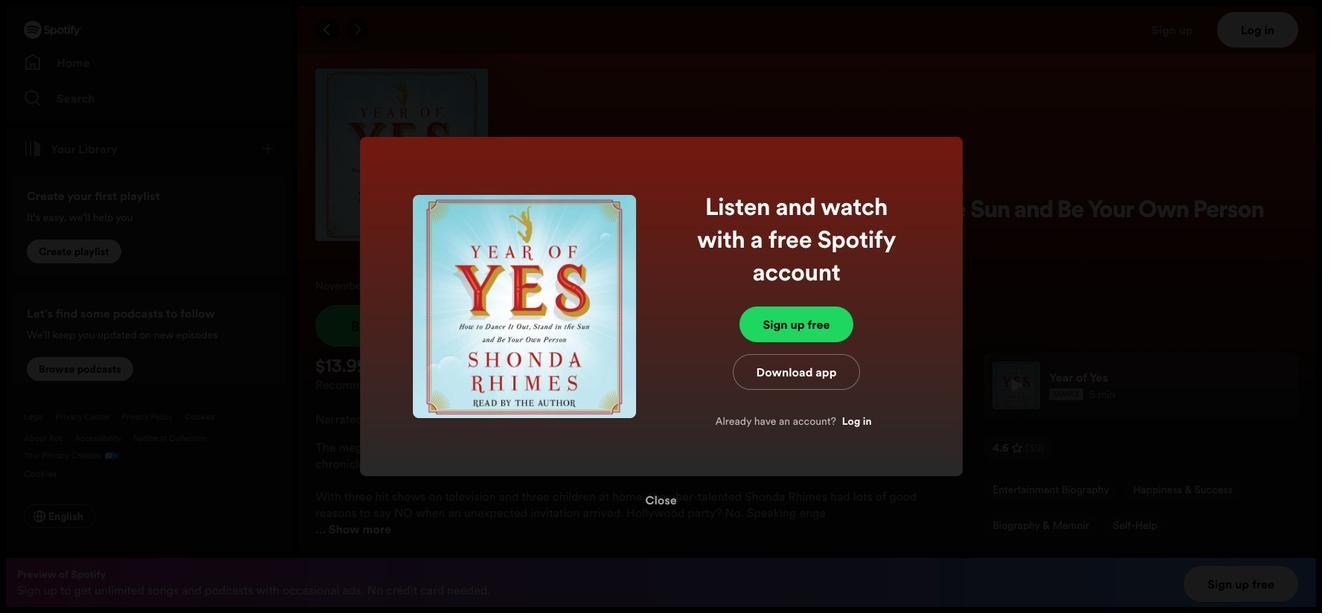 Task type: vqa. For each thing, say whether or not it's contained in the screenshot.
the bottommost Log
yes



Task type: locate. For each thing, give the bounding box(es) containing it.
cookies
[[185, 412, 215, 423], [24, 467, 57, 480]]

the left uber- in the right of the page
[[649, 488, 666, 505]]

help
[[93, 210, 113, 225]]

1 horizontal spatial sign up free
[[1208, 576, 1275, 592]]

your down about
[[24, 450, 40, 461]]

0 horizontal spatial min
[[442, 278, 459, 293]]

1 vertical spatial you
[[78, 328, 95, 342]]

and left scandal
[[564, 439, 584, 456]]

with left a
[[697, 223, 745, 256]]

shonda down audiobook
[[506, 223, 564, 241]]

about ads
[[24, 433, 63, 444]]

three down changed
[[522, 488, 550, 505]]

listen
[[705, 191, 771, 223]]

1 vertical spatial how
[[775, 439, 800, 456]]

audiobook
[[506, 179, 558, 194]]

cookies down your privacy choices button
[[24, 467, 57, 480]]

shonda right by
[[383, 411, 423, 427]]

how inside audiobook year of yes: how to dance it out, stand in the sun and be your own person shonda rhimes
[[626, 199, 674, 223]]

at right notice
[[160, 433, 167, 444]]

1 horizontal spatial with
[[697, 223, 745, 256]]

to inside audiobook year of yes: how to dance it out, stand in the sun and be your own person shonda rhimes
[[678, 199, 700, 223]]

& for happiness
[[1185, 482, 1192, 497]]

0 horizontal spatial in
[[863, 414, 872, 429]]

Self-Help checkbox
[[1105, 514, 1167, 537]]

0 vertical spatial sign up free button
[[740, 307, 854, 342]]

to left dance
[[678, 199, 700, 223]]

1 vertical spatial sign up free button
[[1184, 566, 1299, 602]]

you
[[116, 210, 133, 225], [78, 328, 95, 342]]

1 vertical spatial the
[[649, 488, 666, 505]]

legal
[[24, 412, 44, 423]]

& left success
[[1185, 482, 1192, 497]]

1 horizontal spatial year
[[1050, 369, 1074, 386]]

accessibility
[[75, 433, 121, 444]]

yours,
[[749, 456, 782, 472]]

1 horizontal spatial how
[[649, 456, 672, 472]]

rhimes inside with three hit shows on television and three children at home, the uber-talented shonda rhimes had lots of good reasons to say no when an unexpected invitation arrived. hollywood party? no. speaking enga
[[789, 488, 828, 505]]

1 horizontal spatial playlist
[[120, 188, 160, 204]]

year of yes: how to dance it out, stand in the sun and be your own person image
[[316, 68, 488, 241]]

1 vertical spatial biography
[[993, 518, 1041, 533]]

it's
[[27, 210, 40, 225]]

biography up memoir
[[1062, 482, 1110, 497]]

narrated
[[316, 411, 363, 427]]

create inside create your first playlist it's easy, we'll help you
[[27, 188, 65, 204]]

2 how from the left
[[649, 456, 672, 472]]

the right in
[[932, 199, 967, 223]]

create inside create playlist button
[[39, 244, 72, 259]]

search
[[57, 90, 95, 106]]

podcasts inside preview of spotify sign up to get unlimited songs and podcasts with occasional ads. no credit card needed.
[[205, 582, 253, 598]]

0 horizontal spatial biography
[[993, 518, 1041, 533]]

create playlist
[[39, 244, 109, 259]]

2 horizontal spatial rhimes
[[789, 488, 828, 505]]

of left yes
[[1076, 369, 1088, 386]]

with inside the mega-talented creator of grey's anatomy and scandal and executive producer of how to get away with murder chronicles how saying yes for one year changed her life―and how it can change yours, too.
[[872, 439, 898, 456]]

free inside listen and watch with a free spotify account
[[769, 223, 812, 256]]

1 horizontal spatial you
[[116, 210, 133, 225]]

how right the yes:
[[626, 199, 674, 223]]

log in button
[[1217, 12, 1299, 48]]

with down chronicles
[[316, 488, 341, 505]]

biography down entertainment
[[993, 518, 1041, 533]]

and
[[776, 191, 816, 223], [1015, 199, 1054, 223], [564, 439, 584, 456], [632, 439, 652, 456], [499, 488, 519, 505], [182, 582, 202, 598]]

0 vertical spatial cookies
[[185, 412, 215, 423]]

create down easy,
[[39, 244, 72, 259]]

year up "sample" element
[[1050, 369, 1074, 386]]

you inside let's find some podcasts to follow we'll keep you updated on new episodes
[[78, 328, 95, 342]]

cookies up collection
[[185, 412, 215, 423]]

0 horizontal spatial rhimes
[[426, 411, 465, 427]]

$13.99
[[316, 359, 368, 377]]

hr
[[421, 278, 430, 293]]

1 vertical spatial free
[[808, 316, 830, 333]]

of right lots
[[876, 488, 887, 505]]

podcasts right songs
[[205, 582, 253, 598]]

talented down change
[[698, 488, 742, 505]]

1 horizontal spatial the
[[932, 199, 967, 223]]

had
[[831, 488, 851, 505]]

1 horizontal spatial sign up free button
[[1184, 566, 1299, 602]]

listen and watch with a free spotify account
[[697, 191, 896, 289]]

0 horizontal spatial log
[[842, 414, 861, 429]]

2 vertical spatial rhimes
[[789, 488, 828, 505]]

0 horizontal spatial up
[[44, 582, 57, 598]]

find
[[56, 305, 78, 322]]

0 vertical spatial with
[[697, 223, 745, 256]]

1 vertical spatial &
[[1043, 518, 1050, 533]]

1 horizontal spatial log
[[1241, 22, 1262, 38]]

1 horizontal spatial cookies
[[185, 412, 215, 423]]

0 horizontal spatial talented
[[374, 439, 418, 456]]

let's
[[27, 305, 53, 322]]

cookies link up collection
[[185, 412, 215, 423]]

min right 5
[[1099, 387, 1116, 402]]

your right be
[[1088, 199, 1135, 223]]

happiness & success
[[1134, 482, 1233, 497]]

privacy up notice
[[122, 412, 149, 423]]

1 vertical spatial with
[[256, 582, 280, 598]]

0 vertical spatial how
[[626, 199, 674, 223]]

1 vertical spatial playlist
[[74, 244, 109, 259]]

$17.99
[[433, 377, 468, 393]]

0 vertical spatial min
[[442, 278, 459, 293]]

go back image
[[322, 24, 333, 36]]

1 vertical spatial create
[[39, 244, 72, 259]]

1 horizontal spatial spotify
[[818, 223, 896, 256]]

1 horizontal spatial in
[[1265, 22, 1275, 38]]

0 vertical spatial talented
[[374, 439, 418, 456]]

0 horizontal spatial your
[[24, 450, 40, 461]]

1 vertical spatial cookies link
[[24, 464, 69, 481]]

in
[[909, 199, 928, 223]]

help
[[1136, 518, 1158, 533]]

you inside create your first playlist it's easy, we'll help you
[[116, 210, 133, 225]]

1 horizontal spatial three
[[522, 488, 550, 505]]

privacy policy
[[122, 412, 173, 423]]

1 horizontal spatial up
[[791, 316, 805, 333]]

year inside audiobook year of yes: how to dance it out, stand in the sun and be your own person shonda rhimes
[[506, 199, 551, 223]]

log
[[1241, 22, 1262, 38], [842, 414, 861, 429]]

cookies link down your privacy choices button
[[24, 464, 69, 481]]

1 vertical spatial on
[[429, 488, 442, 505]]

playlist right first
[[120, 188, 160, 204]]

and inside preview of spotify sign up to get unlimited songs and podcasts with occasional ads. no credit card needed.
[[182, 582, 202, 598]]

saying
[[400, 456, 434, 472]]

talented down narrated by shonda rhimes
[[374, 439, 418, 456]]

create up easy,
[[27, 188, 65, 204]]

and right a
[[776, 191, 816, 223]]

of left the yes:
[[555, 199, 576, 223]]

& for biography
[[1043, 518, 1050, 533]]

about
[[24, 433, 47, 444]]

sign up free
[[763, 316, 830, 333], [1208, 576, 1275, 592]]

party?
[[688, 505, 722, 521]]

0 horizontal spatial an
[[448, 505, 461, 521]]

one
[[479, 456, 499, 472]]

privacy
[[56, 412, 82, 423], [122, 412, 149, 423], [42, 450, 69, 461]]

1 vertical spatial talented
[[698, 488, 742, 505]]

three
[[344, 488, 372, 505], [522, 488, 550, 505]]

podcasts down the updated
[[77, 362, 121, 377]]

of inside audiobook year of yes: how to dance it out, stand in the sun and be your own person shonda rhimes
[[555, 199, 576, 223]]

shonda down yours,
[[745, 488, 786, 505]]

you for first
[[116, 210, 133, 225]]

0 horizontal spatial with
[[316, 488, 341, 505]]

5 min
[[1090, 387, 1116, 402]]

podcasts
[[113, 305, 163, 322], [77, 362, 121, 377], [205, 582, 253, 598]]

2 vertical spatial podcasts
[[205, 582, 253, 598]]

and down year
[[499, 488, 519, 505]]

top bar and user menu element
[[298, 6, 1317, 54]]

0 horizontal spatial cookies link
[[24, 464, 69, 481]]

to left get at the left
[[60, 582, 71, 598]]

0 horizontal spatial shonda
[[383, 411, 423, 427]]

app
[[816, 364, 837, 380]]

1 horizontal spatial at
[[599, 488, 610, 505]]

you for some
[[78, 328, 95, 342]]

4.6
[[993, 441, 1009, 456]]

playlist down help
[[74, 244, 109, 259]]

happiness
[[1134, 482, 1183, 497]]

1 horizontal spatial &
[[1185, 482, 1192, 497]]

1 horizontal spatial on
[[429, 488, 442, 505]]

no
[[394, 505, 413, 521]]

of
[[555, 199, 576, 223], [1076, 369, 1088, 386], [462, 439, 473, 456], [761, 439, 772, 456], [876, 488, 887, 505], [59, 567, 68, 582]]

mega-
[[339, 439, 374, 456]]

already
[[716, 414, 752, 429]]

0 horizontal spatial sign
[[17, 582, 41, 598]]

2 three from the left
[[522, 488, 550, 505]]

& inside "checkbox"
[[1043, 518, 1050, 533]]

min right '4' on the left top of the page
[[442, 278, 459, 293]]

how left saying
[[374, 456, 397, 472]]

year down audiobook
[[506, 199, 551, 223]]

0 horizontal spatial the
[[649, 488, 666, 505]]

narrated by shonda rhimes
[[316, 411, 465, 427]]

songs
[[148, 582, 179, 598]]

home link
[[24, 48, 274, 77]]

rhimes inside audiobook year of yes: how to dance it out, stand in the sun and be your own person shonda rhimes
[[568, 223, 623, 241]]

7
[[412, 278, 418, 293]]

at left home,
[[599, 488, 610, 505]]

1 vertical spatial rhimes
[[426, 411, 465, 427]]

let's find some podcasts to follow we'll keep you updated on new episodes
[[27, 305, 218, 342]]

podcasts inside let's find some podcasts to follow we'll keep you updated on new episodes
[[113, 305, 163, 322]]

and right scandal
[[632, 439, 652, 456]]

browse podcasts
[[39, 362, 121, 377]]

recommended
[[316, 377, 397, 393]]

1 horizontal spatial biography
[[1062, 482, 1110, 497]]

producer
[[709, 439, 758, 456]]

cookies link
[[185, 412, 215, 423], [24, 464, 69, 481]]

0 vertical spatial you
[[116, 210, 133, 225]]

0 horizontal spatial how
[[626, 199, 674, 223]]

0 horizontal spatial on
[[139, 328, 151, 342]]

1 vertical spatial spotify
[[71, 567, 106, 582]]

1 horizontal spatial your
[[1088, 199, 1135, 223]]

at
[[160, 433, 167, 444], [599, 488, 610, 505]]

the
[[932, 199, 967, 223], [649, 488, 666, 505]]

november 9, 2015
[[316, 278, 402, 293]]

1 horizontal spatial an
[[779, 414, 791, 429]]

0 horizontal spatial with
[[256, 582, 280, 598]]

1 vertical spatial an
[[448, 505, 461, 521]]

2 vertical spatial shonda
[[745, 488, 786, 505]]

when
[[416, 505, 445, 521]]

biography & memoir link
[[984, 514, 1099, 543]]

1 vertical spatial cookies
[[24, 467, 57, 480]]

0 horizontal spatial how
[[374, 456, 397, 472]]

to inside with three hit shows on television and three children at home, the uber-talented shonda rhimes had lots of good reasons to say no when an unexpected invitation arrived. hollywood party? no. speaking enga
[[360, 505, 371, 521]]

of left get at the left
[[59, 567, 68, 582]]

main element
[[6, 6, 292, 552]]

0 vertical spatial in
[[1265, 22, 1275, 38]]

on right shows
[[429, 488, 442, 505]]

to left the get
[[803, 439, 814, 456]]

0 vertical spatial playlist
[[120, 188, 160, 204]]

how down already have an account? log in
[[775, 439, 800, 456]]

0 vertical spatial shonda
[[506, 223, 564, 241]]

0 horizontal spatial you
[[78, 328, 95, 342]]

2 horizontal spatial sign
[[1208, 576, 1233, 592]]

0 vertical spatial free
[[769, 223, 812, 256]]

how inside the mega-talented creator of grey's anatomy and scandal and executive producer of how to get away with murder chronicles how saying yes for one year changed her life―and how it can change yours, too.
[[775, 439, 800, 456]]

1 horizontal spatial with
[[872, 439, 898, 456]]

0 horizontal spatial &
[[1043, 518, 1050, 533]]

to left say
[[360, 505, 371, 521]]

on left new
[[139, 328, 151, 342]]

2 vertical spatial free
[[1253, 576, 1275, 592]]

on inside let's find some podcasts to follow we'll keep you updated on new episodes
[[139, 328, 151, 342]]

your privacy choices
[[24, 450, 101, 461]]

in inside button
[[1265, 22, 1275, 38]]

privacy up ads
[[56, 412, 82, 423]]

& inside option
[[1185, 482, 1192, 497]]

california consumer privacy act (ccpa) opt-out icon image
[[101, 450, 120, 464]]

0 vertical spatial spotify
[[818, 223, 896, 256]]

5
[[1090, 387, 1096, 402]]

sample element
[[1050, 389, 1084, 400]]

with right away
[[872, 439, 898, 456]]

and left be
[[1015, 199, 1054, 223]]

an
[[779, 414, 791, 429], [448, 505, 461, 521]]

of inside preview of spotify sign up to get unlimited songs and podcasts with occasional ads. no credit card needed.
[[59, 567, 68, 582]]

with inside with three hit shows on television and three children at home, the uber-talented shonda rhimes had lots of good reasons to say no when an unexpected invitation arrived. hollywood party? no. speaking enga
[[316, 488, 341, 505]]

have
[[755, 414, 777, 429]]

an right have
[[779, 414, 791, 429]]

0 horizontal spatial spotify
[[71, 567, 106, 582]]

0 vertical spatial create
[[27, 188, 65, 204]]

min
[[442, 278, 459, 293], [1099, 387, 1116, 402]]

you right help
[[116, 210, 133, 225]]

and right songs
[[182, 582, 202, 598]]

& left memoir
[[1043, 518, 1050, 533]]

0 vertical spatial &
[[1185, 482, 1192, 497]]

playlist
[[120, 188, 160, 204], [74, 244, 109, 259]]

1 vertical spatial with
[[316, 488, 341, 505]]

0 horizontal spatial sign up free
[[763, 316, 830, 333]]

0 vertical spatial year
[[506, 199, 551, 223]]

to
[[678, 199, 700, 223], [166, 305, 178, 322], [803, 439, 814, 456], [360, 505, 371, 521], [60, 582, 71, 598]]

three left hit
[[344, 488, 372, 505]]

how left it at right bottom
[[649, 456, 672, 472]]

entertainment biography link
[[984, 478, 1119, 508]]

with left the occasional
[[256, 582, 280, 598]]

to up new
[[166, 305, 178, 322]]

0 vertical spatial biography
[[1062, 482, 1110, 497]]

uber-
[[669, 488, 698, 505]]

0 vertical spatial your
[[1088, 199, 1135, 223]]

podcasts up the updated
[[113, 305, 163, 322]]

1 horizontal spatial talented
[[698, 488, 742, 505]]

no.
[[725, 505, 744, 521]]

1 vertical spatial min
[[1099, 387, 1116, 402]]

browse podcasts link
[[27, 357, 133, 381]]

the inside with three hit shows on television and three children at home, the uber-talented shonda rhimes had lots of good reasons to say no when an unexpected invitation arrived. hollywood party? no. speaking enga
[[649, 488, 666, 505]]

0 horizontal spatial three
[[344, 488, 372, 505]]

0 vertical spatial on
[[139, 328, 151, 342]]

0 vertical spatial cookies link
[[185, 412, 215, 423]]

november
[[316, 278, 365, 293]]

you right keep
[[78, 328, 95, 342]]

0 vertical spatial with
[[872, 439, 898, 456]]

an right the when in the bottom left of the page
[[448, 505, 461, 521]]

the inside audiobook year of yes: how to dance it out, stand in the sun and be your own person shonda rhimes
[[932, 199, 967, 223]]

your inside main element
[[24, 450, 40, 461]]

1 horizontal spatial rhimes
[[568, 223, 623, 241]]

no
[[367, 582, 383, 598]]

biography & memoir
[[993, 518, 1090, 533]]

occasional
[[283, 582, 340, 598]]



Task type: describe. For each thing, give the bounding box(es) containing it.
watch
[[821, 191, 888, 223]]

by
[[366, 411, 380, 427]]

invitation
[[531, 505, 580, 521]]

the
[[316, 439, 336, 456]]

$13.99 recommended price: $17.99
[[316, 359, 468, 393]]

price:
[[400, 377, 430, 393]]

talented inside with three hit shows on television and three children at home, the uber-talented shonda rhimes had lots of good reasons to say no when an unexpected invitation arrived. hollywood party? no. speaking enga
[[698, 488, 742, 505]]

anatomy
[[512, 439, 561, 456]]

home,
[[613, 488, 646, 505]]

preview of spotify sign up to get unlimited songs and podcasts with occasional ads. no credit card needed.
[[17, 567, 491, 598]]

free for bottom the sign up free "button"
[[1253, 576, 1275, 592]]

with three hit shows on television and three children at home, the uber-talented shonda rhimes had lots of good reasons to say no when an unexpected invitation arrived. hollywood party? no. speaking enga
[[316, 488, 917, 521]]

yes
[[1090, 369, 1109, 386]]

episodes
[[176, 328, 218, 342]]

unlimited
[[95, 582, 145, 598]]

too.
[[785, 456, 805, 472]]

search link
[[24, 83, 274, 113]]

go forward image
[[351, 24, 363, 36]]

your inside audiobook year of yes: how to dance it out, stand in the sun and be your own person shonda rhimes
[[1088, 199, 1135, 223]]

of left grey's
[[462, 439, 473, 456]]

biography inside option
[[1062, 482, 1110, 497]]

chronicles
[[316, 456, 371, 472]]

2015
[[379, 278, 402, 293]]

download app button
[[733, 354, 861, 390]]

collection
[[169, 433, 207, 444]]

log inside button
[[1241, 22, 1262, 38]]

playlist inside button
[[74, 244, 109, 259]]

success
[[1195, 482, 1233, 497]]

on inside with three hit shows on television and three children at home, the uber-talented shonda rhimes had lots of good reasons to say no when an unexpected invitation arrived. hollywood party? no. speaking enga
[[429, 488, 442, 505]]

privacy center
[[56, 412, 110, 423]]

own
[[1139, 199, 1190, 223]]

some
[[80, 305, 110, 322]]

shonda inside with three hit shows on television and three children at home, the uber-talented shonda rhimes had lots of good reasons to say no when an unexpected invitation arrived. hollywood party? no. speaking enga
[[745, 488, 786, 505]]

spotify inside preview of spotify sign up to get unlimited songs and podcasts with occasional ads. no credit card needed.
[[71, 567, 106, 582]]

privacy down ads
[[42, 450, 69, 461]]

audiobook year of yes: how to dance it out, stand in the sun and be your own person shonda rhimes
[[506, 179, 1265, 241]]

hit
[[375, 488, 389, 505]]

memoir
[[1053, 518, 1090, 533]]

creator
[[421, 439, 459, 456]]

entertainment
[[993, 482, 1059, 497]]

change
[[707, 456, 747, 472]]

1 vertical spatial year
[[1050, 369, 1074, 386]]

up inside preview of spotify sign up to get unlimited songs and podcasts with occasional ads. no credit card needed.
[[44, 582, 57, 598]]

an inside with three hit shows on television and three children at home, the uber-talented shonda rhimes had lots of good reasons to say no when an unexpected invitation arrived. hollywood party? no. speaking enga
[[448, 505, 461, 521]]

Happiness & Success checkbox
[[1125, 478, 1242, 502]]

1 vertical spatial podcasts
[[77, 362, 121, 377]]

free for leftmost the sign up free "button"
[[808, 316, 830, 333]]

and inside audiobook year of yes: how to dance it out, stand in the sun and be your own person shonda rhimes
[[1015, 199, 1054, 223]]

spotify inside listen and watch with a free spotify account
[[818, 223, 896, 256]]

year of yes image
[[993, 362, 1041, 409]]

get
[[817, 439, 837, 456]]

year
[[502, 456, 525, 472]]

about ads link
[[24, 433, 63, 444]]

sign inside preview of spotify sign up to get unlimited songs and podcasts with occasional ads. no credit card needed.
[[17, 582, 41, 598]]

1 horizontal spatial min
[[1099, 387, 1116, 402]]

1 horizontal spatial cookies link
[[185, 412, 215, 423]]

speaking
[[747, 505, 797, 521]]

her
[[577, 456, 595, 472]]

account
[[753, 256, 841, 289]]

cookies for the leftmost cookies link
[[24, 467, 57, 480]]

privacy for privacy center
[[56, 412, 82, 423]]

television
[[445, 488, 496, 505]]

create your first playlist it's easy, we'll help you
[[27, 188, 160, 225]]

ads.
[[343, 582, 364, 598]]

reasons
[[316, 505, 357, 521]]

yes:
[[580, 199, 621, 223]]

self-help link
[[1105, 514, 1167, 543]]

with inside preview of spotify sign up to get unlimited songs and podcasts with occasional ads. no credit card needed.
[[256, 582, 280, 598]]

self-help
[[1114, 518, 1158, 533]]

download app
[[757, 364, 837, 380]]

it
[[675, 456, 682, 472]]

0 horizontal spatial sign up free button
[[740, 307, 854, 342]]

1 how from the left
[[374, 456, 397, 472]]

keep
[[53, 328, 75, 342]]

sign for bottom the sign up free "button"
[[1208, 576, 1233, 592]]

Biography & Memoir checkbox
[[984, 514, 1099, 537]]

your
[[67, 188, 92, 204]]

playlist inside create your first playlist it's easy, we'll help you
[[120, 188, 160, 204]]

and inside with three hit shows on television and three children at home, the uber-talented shonda rhimes had lots of good reasons to say no when an unexpected invitation arrived. hollywood party? no. speaking enga
[[499, 488, 519, 505]]

at inside main element
[[160, 433, 167, 444]]

0 vertical spatial an
[[779, 414, 791, 429]]

updated
[[98, 328, 137, 342]]

4
[[433, 278, 439, 293]]

create playlist button
[[27, 240, 121, 263]]

sign for leftmost the sign up free "button"
[[763, 316, 788, 333]]

the for in
[[932, 199, 967, 223]]

card
[[420, 582, 444, 598]]

1 vertical spatial shonda
[[383, 411, 423, 427]]

entertainment biography
[[993, 482, 1110, 497]]

notice at collection
[[133, 433, 207, 444]]

privacy center link
[[56, 412, 110, 423]]

of inside with three hit shows on television and three children at home, the uber-talented shonda rhimes had lots of good reasons to say no when an unexpected invitation arrived. hollywood party? no. speaking enga
[[876, 488, 887, 505]]

for
[[461, 456, 476, 472]]

to inside the mega-talented creator of grey's anatomy and scandal and executive producer of how to get away with murder chronicles how saying yes for one year changed her life―and how it can change yours, too.
[[803, 439, 814, 456]]

shows
[[392, 488, 426, 505]]

to inside let's find some podcasts to follow we'll keep you updated on new episodes
[[166, 305, 178, 322]]

preview
[[17, 567, 56, 582]]

and inside listen and watch with a free spotify account
[[776, 191, 816, 223]]

Entertainment Biography checkbox
[[984, 478, 1119, 502]]

to inside preview of spotify sign up to get unlimited songs and podcasts with occasional ads. no credit card needed.
[[60, 582, 71, 598]]

create for playlist
[[39, 244, 72, 259]]

your privacy choices button
[[24, 450, 101, 461]]

of down have
[[761, 439, 772, 456]]

arrived.
[[583, 505, 624, 521]]

spotify image
[[24, 21, 82, 39]]

account?
[[793, 414, 837, 429]]

good
[[890, 488, 917, 505]]

new
[[154, 328, 174, 342]]

person
[[1194, 199, 1265, 223]]

0 vertical spatial sign up free
[[763, 316, 830, 333]]

executive
[[655, 439, 706, 456]]

buy
[[351, 317, 375, 335]]

9,
[[367, 278, 376, 293]]

create for your
[[27, 188, 65, 204]]

1 vertical spatial sign up free
[[1208, 576, 1275, 592]]

unexpected
[[464, 505, 528, 521]]

biography inside "checkbox"
[[993, 518, 1041, 533]]

year of yes
[[1050, 369, 1109, 386]]

sun
[[971, 199, 1011, 223]]

talented inside the mega-talented creator of grey's anatomy and scandal and executive producer of how to get away with murder chronicles how saying yes for one year changed her life―and how it can change yours, too.
[[374, 439, 418, 456]]

2 horizontal spatial up
[[1236, 576, 1250, 592]]

out,
[[794, 199, 840, 223]]

already have an account? log in
[[716, 414, 872, 429]]

get
[[74, 582, 92, 598]]

1 vertical spatial log
[[842, 414, 861, 429]]

at inside with three hit shows on television and three children at home, the uber-talented shonda rhimes had lots of good reasons to say no when an unexpected invitation arrived. hollywood party? no. speaking enga
[[599, 488, 610, 505]]

buy button
[[316, 305, 411, 347]]

1 three from the left
[[344, 488, 372, 505]]

cookies for cookies link to the right
[[185, 412, 215, 423]]

with inside listen and watch with a free spotify account
[[697, 223, 745, 256]]

scandal
[[587, 439, 629, 456]]

privacy for privacy policy
[[122, 412, 149, 423]]

easy,
[[43, 210, 67, 225]]

policy
[[151, 412, 173, 423]]

a
[[751, 223, 763, 256]]

shonda inside audiobook year of yes: how to dance it out, stand in the sun and be your own person shonda rhimes
[[506, 223, 564, 241]]

the for home,
[[649, 488, 666, 505]]

follow
[[180, 305, 215, 322]]



